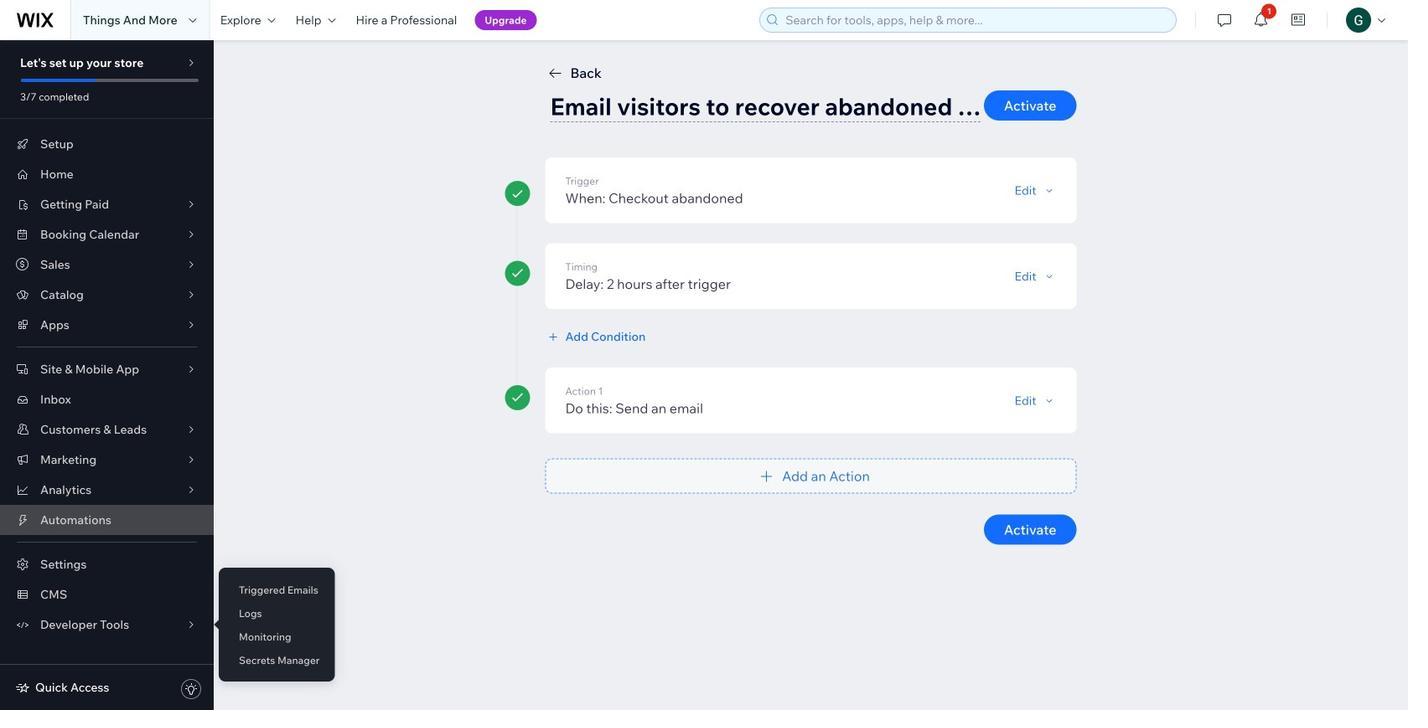 Task type: vqa. For each thing, say whether or not it's contained in the screenshot.
the search for tools, apps, help & more... field
yes



Task type: describe. For each thing, give the bounding box(es) containing it.
Search for tools, apps, help & more... field
[[781, 8, 1171, 32]]

sidebar element
[[0, 40, 214, 711]]



